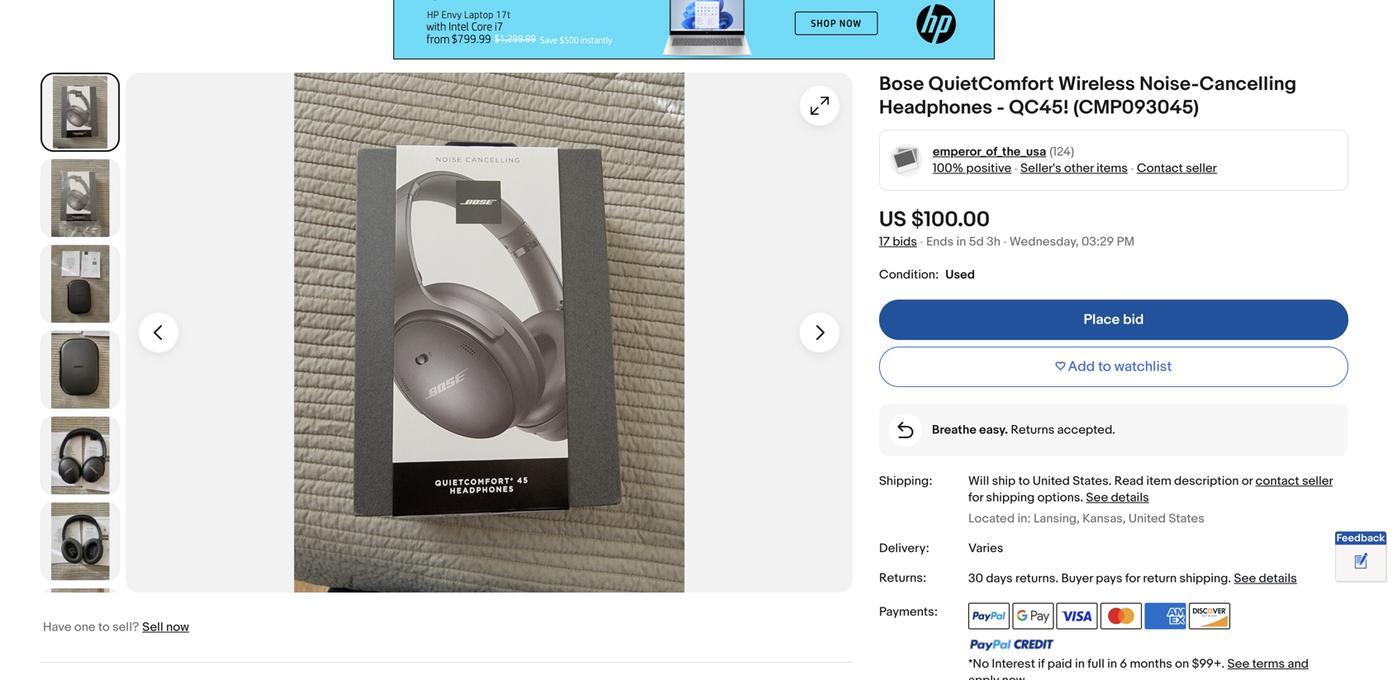 Task type: describe. For each thing, give the bounding box(es) containing it.
apply
[[968, 674, 999, 681]]

ng headphones - qc45! (cmp093045)
[[879, 73, 1297, 120]]

picture 3 of 10 image
[[41, 245, 119, 323]]

on
[[1175, 657, 1189, 672]]

returns
[[1011, 423, 1055, 438]]

(cmp093045)
[[1073, 96, 1199, 120]]

details inside will ship to united states. read item description or contact seller for shipping options . see details located in: lansing, kansas, united states
[[1111, 491, 1149, 506]]

payments:
[[879, 605, 938, 620]]

to for delivery:
[[1018, 474, 1030, 489]]

contact seller
[[1137, 161, 1217, 176]]

see details link for for shipping options
[[1086, 491, 1149, 506]]

picture 4 of 10 image
[[41, 331, 119, 409]]

contact seller link
[[1256, 474, 1333, 489]]

other
[[1064, 161, 1094, 176]]

wireless
[[1058, 73, 1135, 96]]

lansing,
[[1034, 512, 1080, 527]]

contact
[[1256, 474, 1299, 489]]

easy.
[[979, 423, 1008, 438]]

emperor_of_the_usa
[[933, 145, 1046, 159]]

place bid
[[1084, 312, 1144, 329]]

add to watchlist
[[1068, 359, 1172, 376]]

100% positive
[[933, 161, 1011, 176]]

picture 6 of 10 image
[[41, 503, 119, 581]]

ends
[[926, 235, 954, 249]]

item
[[1146, 474, 1172, 489]]

american express image
[[1145, 604, 1186, 630]]

one
[[74, 621, 95, 635]]

seller's other items link
[[1021, 161, 1128, 176]]

100%
[[933, 161, 963, 176]]

full
[[1088, 657, 1105, 672]]

ends in 5d 3h
[[926, 235, 1001, 249]]

and
[[1288, 657, 1309, 672]]

have
[[43, 621, 71, 635]]

sell
[[142, 621, 163, 635]]

ship
[[992, 474, 1016, 489]]

1 horizontal spatial united
[[1129, 512, 1166, 527]]

place bid button
[[879, 300, 1348, 340]]

items
[[1097, 161, 1128, 176]]

add to watchlist button
[[879, 347, 1348, 388]]

see inside see terms and apply now
[[1228, 657, 1250, 672]]

terms
[[1252, 657, 1285, 672]]

wednesday,
[[1010, 235, 1079, 249]]

months
[[1130, 657, 1172, 672]]

(124)
[[1050, 145, 1074, 159]]

us
[[879, 207, 907, 233]]

paypal credit image
[[968, 639, 1054, 652]]

17 bids
[[879, 235, 917, 249]]

see terms and apply now
[[968, 657, 1309, 681]]

qc45!
[[1009, 96, 1069, 120]]

1 vertical spatial see
[[1234, 572, 1256, 587]]

emperor_of_the_usa (124)
[[933, 145, 1074, 159]]

read
[[1114, 474, 1144, 489]]

delivery:
[[879, 542, 929, 557]]

positive
[[966, 161, 1011, 176]]

condition: used
[[879, 268, 975, 283]]

sell?
[[112, 621, 139, 635]]

bose
[[879, 73, 924, 96]]

6
[[1120, 657, 1127, 672]]

shipping:
[[879, 474, 932, 489]]

1 horizontal spatial details
[[1259, 572, 1297, 587]]

0 horizontal spatial in
[[956, 235, 966, 249]]

google pay image
[[1012, 604, 1054, 630]]

in:
[[1018, 512, 1031, 527]]

headphones
[[879, 96, 992, 120]]

-
[[997, 96, 1005, 120]]

picture 1 of 10 image
[[42, 74, 118, 150]]

30
[[968, 572, 983, 587]]

will
[[968, 474, 989, 489]]

bid
[[1123, 312, 1144, 329]]

master card image
[[1101, 604, 1142, 630]]

visa image
[[1057, 604, 1098, 630]]

advertisement region
[[393, 0, 995, 59]]

1 horizontal spatial for
[[1125, 572, 1140, 587]]

bose quietcomfort wireless noise-cancelling headphones - qc45! (cmp093045) - picture 1 of 10 image
[[126, 73, 853, 593]]

with details__icon image
[[898, 422, 913, 439]]

0 horizontal spatial seller
[[1186, 161, 1217, 176]]

to for bose quietcomfort wireless noise-cancelli
[[98, 621, 110, 635]]

used
[[945, 268, 975, 283]]

shipping inside will ship to united states. read item description or contact seller for shipping options . see details located in: lansing, kansas, united states
[[986, 491, 1035, 506]]

or
[[1242, 474, 1253, 489]]

. inside will ship to united states. read item description or contact seller for shipping options . see details located in: lansing, kansas, united states
[[1080, 491, 1083, 506]]

contact
[[1137, 161, 1183, 176]]

seller's
[[1021, 161, 1061, 176]]



Task type: vqa. For each thing, say whether or not it's contained in the screenshot.
eBay link
no



Task type: locate. For each thing, give the bounding box(es) containing it.
sell now link
[[142, 621, 189, 635]]

united left 'states'
[[1129, 512, 1166, 527]]

now
[[166, 621, 189, 635], [1002, 674, 1025, 681]]

0 vertical spatial for
[[968, 491, 983, 506]]

emperor_of_the_usa image
[[889, 143, 923, 177]]

2 horizontal spatial in
[[1107, 657, 1117, 672]]

2 horizontal spatial .
[[1228, 572, 1231, 587]]

seller
[[1186, 161, 1217, 176], [1302, 474, 1333, 489]]

0 horizontal spatial united
[[1033, 474, 1070, 489]]

picture 2 of 10 image
[[41, 159, 119, 237]]

return
[[1143, 572, 1177, 587]]

interest
[[992, 657, 1035, 672]]

discover image
[[1189, 604, 1230, 630]]

cancelli
[[1200, 73, 1274, 96]]

for right pays
[[1125, 572, 1140, 587]]

1 vertical spatial seller
[[1302, 474, 1333, 489]]

0 horizontal spatial .
[[1055, 572, 1059, 587]]

1 vertical spatial shipping
[[1180, 572, 1228, 587]]

*no interest if paid in full in 6 months on $99+.
[[968, 657, 1228, 672]]

now inside see terms and apply now
[[1002, 674, 1025, 681]]

$100.00
[[911, 207, 990, 233]]

in left 'full'
[[1075, 657, 1085, 672]]

feedback
[[1337, 533, 1385, 545]]

accepted.
[[1057, 423, 1115, 438]]

states.
[[1073, 474, 1112, 489]]

condition:
[[879, 268, 939, 283]]

0 vertical spatial united
[[1033, 474, 1070, 489]]

to right add at the right bottom of page
[[1098, 359, 1111, 376]]

1 horizontal spatial to
[[1018, 474, 1030, 489]]

located
[[968, 512, 1015, 527]]

contact seller link
[[1137, 161, 1217, 176]]

. down states.
[[1080, 491, 1083, 506]]

description
[[1174, 474, 1239, 489]]

returns:
[[879, 571, 926, 586]]

to
[[1098, 359, 1111, 376], [1018, 474, 1030, 489], [98, 621, 110, 635]]

17 bids link
[[879, 235, 917, 249]]

states
[[1169, 512, 1205, 527]]

breathe easy. returns accepted.
[[932, 423, 1115, 438]]

will ship to united states. read item description or contact seller for shipping options . see details located in: lansing, kansas, united states
[[968, 474, 1333, 527]]

1 vertical spatial details
[[1259, 572, 1297, 587]]

see inside will ship to united states. read item description or contact seller for shipping options . see details located in: lansing, kansas, united states
[[1086, 491, 1108, 506]]

0 vertical spatial to
[[1098, 359, 1111, 376]]

returns
[[1015, 572, 1055, 587]]

pm
[[1117, 235, 1135, 249]]

2 vertical spatial see
[[1228, 657, 1250, 672]]

see details link for buyer pays for return shipping
[[1234, 572, 1297, 587]]

1 vertical spatial united
[[1129, 512, 1166, 527]]

17
[[879, 235, 890, 249]]

now down interest
[[1002, 674, 1025, 681]]

2 horizontal spatial to
[[1098, 359, 1111, 376]]

0 horizontal spatial shipping
[[986, 491, 1035, 506]]

in left 5d
[[956, 235, 966, 249]]

varies
[[968, 542, 1003, 557]]

add
[[1068, 359, 1095, 376]]

1 horizontal spatial .
[[1080, 491, 1083, 506]]

0 horizontal spatial details
[[1111, 491, 1149, 506]]

kansas,
[[1083, 512, 1126, 527]]

bose quietcomfort wireless noise-cancelli
[[879, 73, 1274, 96]]

to inside button
[[1098, 359, 1111, 376]]

for inside will ship to united states. read item description or contact seller for shipping options . see details located in: lansing, kansas, united states
[[968, 491, 983, 506]]

noise-
[[1140, 73, 1200, 96]]

. up discover image
[[1228, 572, 1231, 587]]

options
[[1038, 491, 1080, 506]]

shipping up discover image
[[1180, 572, 1228, 587]]

see terms and apply now link
[[968, 657, 1309, 681]]

quietcomfort
[[928, 73, 1054, 96]]

100% positive link
[[933, 161, 1011, 176]]

03:29
[[1082, 235, 1114, 249]]

0 vertical spatial now
[[166, 621, 189, 635]]

1 vertical spatial see details link
[[1234, 572, 1297, 587]]

0 horizontal spatial to
[[98, 621, 110, 635]]

0 vertical spatial see
[[1086, 491, 1108, 506]]

see
[[1086, 491, 1108, 506], [1234, 572, 1256, 587], [1228, 657, 1250, 672]]

picture 5 of 10 image
[[41, 417, 119, 495]]

1 horizontal spatial seller
[[1302, 474, 1333, 489]]

for down will
[[968, 491, 983, 506]]

days
[[986, 572, 1013, 587]]

1 horizontal spatial in
[[1075, 657, 1085, 672]]

0 horizontal spatial see details link
[[1086, 491, 1149, 506]]

paid
[[1048, 657, 1072, 672]]

us $100.00
[[879, 207, 990, 233]]

pays
[[1096, 572, 1123, 587]]

if
[[1038, 657, 1045, 672]]

. left buyer
[[1055, 572, 1059, 587]]

in left 6
[[1107, 657, 1117, 672]]

united up options
[[1033, 474, 1070, 489]]

0 horizontal spatial for
[[968, 491, 983, 506]]

to inside will ship to united states. read item description or contact seller for shipping options . see details located in: lansing, kansas, united states
[[1018, 474, 1030, 489]]

paypal image
[[968, 604, 1010, 630]]

*no
[[968, 657, 989, 672]]

watchlist
[[1114, 359, 1172, 376]]

0 vertical spatial seller
[[1186, 161, 1217, 176]]

place
[[1084, 312, 1120, 329]]

$99+.
[[1192, 657, 1225, 672]]

seller's other items
[[1021, 161, 1128, 176]]

1 horizontal spatial see details link
[[1234, 572, 1297, 587]]

1 vertical spatial for
[[1125, 572, 1140, 587]]

buyer
[[1061, 572, 1093, 587]]

30 days returns . buyer pays for return shipping . see details
[[968, 572, 1297, 587]]

0 vertical spatial shipping
[[986, 491, 1035, 506]]

in
[[956, 235, 966, 249], [1075, 657, 1085, 672], [1107, 657, 1117, 672]]

0 horizontal spatial now
[[166, 621, 189, 635]]

emperor_of_the_usa link
[[933, 144, 1046, 160]]

1 vertical spatial now
[[1002, 674, 1025, 681]]

1 horizontal spatial now
[[1002, 674, 1025, 681]]

details
[[1111, 491, 1149, 506], [1259, 572, 1297, 587]]

see details link
[[1086, 491, 1149, 506], [1234, 572, 1297, 587]]

0 vertical spatial see details link
[[1086, 491, 1149, 506]]

to right ship
[[1018, 474, 1030, 489]]

2 vertical spatial to
[[98, 621, 110, 635]]

0 vertical spatial details
[[1111, 491, 1149, 506]]

now right sell at the left of page
[[166, 621, 189, 635]]

bids
[[893, 235, 917, 249]]

shipping down ship
[[986, 491, 1035, 506]]

3h
[[987, 235, 1001, 249]]

wednesday, 03:29 pm
[[1010, 235, 1135, 249]]

have one to sell? sell now
[[43, 621, 189, 635]]

1 vertical spatial to
[[1018, 474, 1030, 489]]

seller inside will ship to united states. read item description or contact seller for shipping options . see details located in: lansing, kansas, united states
[[1302, 474, 1333, 489]]

to right the one
[[98, 621, 110, 635]]

1 horizontal spatial shipping
[[1180, 572, 1228, 587]]

ng
[[1274, 73, 1297, 96]]

breathe
[[932, 423, 976, 438]]



